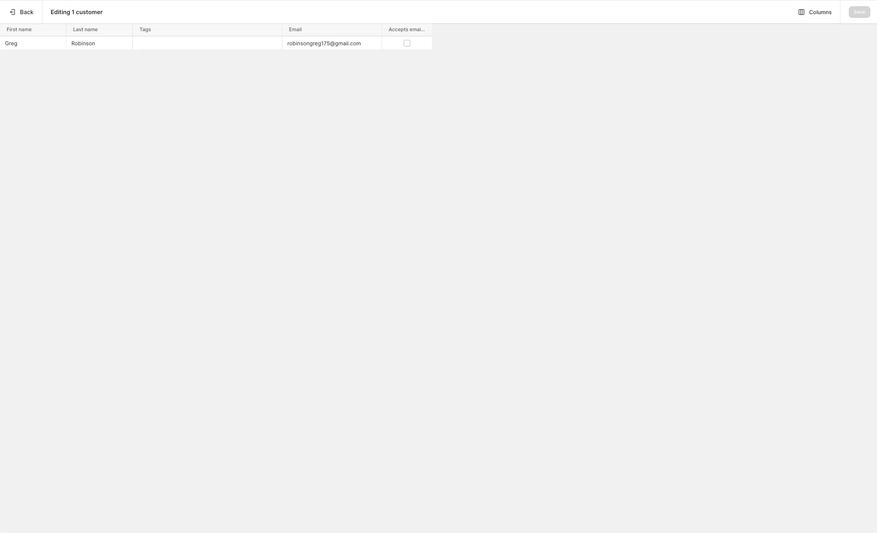 Task type: vqa. For each thing, say whether or not it's contained in the screenshot.
My Store image
no



Task type: describe. For each thing, give the bounding box(es) containing it.
back link
[[0, 0, 42, 23]]

last name column header
[[66, 23, 134, 37]]

email
[[410, 26, 423, 32]]

last
[[73, 26, 83, 32]]

tags column header
[[133, 23, 284, 37]]

email column header
[[283, 23, 384, 37]]

cell inside editing 1 customer grid
[[133, 37, 283, 50]]

marketing
[[424, 26, 448, 32]]

row containing first name
[[0, 23, 448, 37]]

row inside editing 1 customer grid
[[0, 36, 432, 50]]

1
[[72, 8, 75, 15]]

home
[[20, 32, 35, 39]]

accepts
[[389, 26, 409, 32]]

customer
[[76, 8, 103, 15]]

editing
[[51, 8, 70, 15]]

tags
[[140, 26, 151, 32]]

first
[[7, 26, 17, 32]]

name for first name
[[19, 26, 32, 32]]



Task type: locate. For each thing, give the bounding box(es) containing it.
last name
[[73, 26, 98, 32]]

name
[[19, 26, 32, 32], [85, 26, 98, 32]]

editing 1 customer grid
[[0, 23, 448, 50]]

columns
[[810, 9, 832, 15]]

0 horizontal spatial name
[[19, 26, 32, 32]]

home link
[[5, 30, 95, 42]]

cell
[[133, 37, 283, 50]]

save button
[[849, 6, 871, 18]]

accepts email marketing
[[389, 26, 448, 32]]

first name
[[7, 26, 32, 32]]

1 name from the left
[[19, 26, 32, 32]]

1 horizontal spatial name
[[85, 26, 98, 32]]

name for last name
[[85, 26, 98, 32]]

2 name from the left
[[85, 26, 98, 32]]

1 row from the top
[[0, 23, 448, 37]]

first name column header
[[0, 23, 68, 37]]

email
[[289, 26, 302, 32]]

shopify image
[[17, 9, 42, 17]]

save
[[854, 9, 866, 15]]

name right first
[[19, 26, 32, 32]]

name right last
[[85, 26, 98, 32]]

back
[[20, 8, 34, 15]]

columns button
[[794, 4, 837, 19]]

editing 1 customer
[[51, 8, 103, 15]]

2 row from the top
[[0, 36, 432, 50]]

accepts email marketing column header
[[382, 23, 448, 37]]

row
[[0, 23, 448, 37], [0, 36, 432, 50]]



